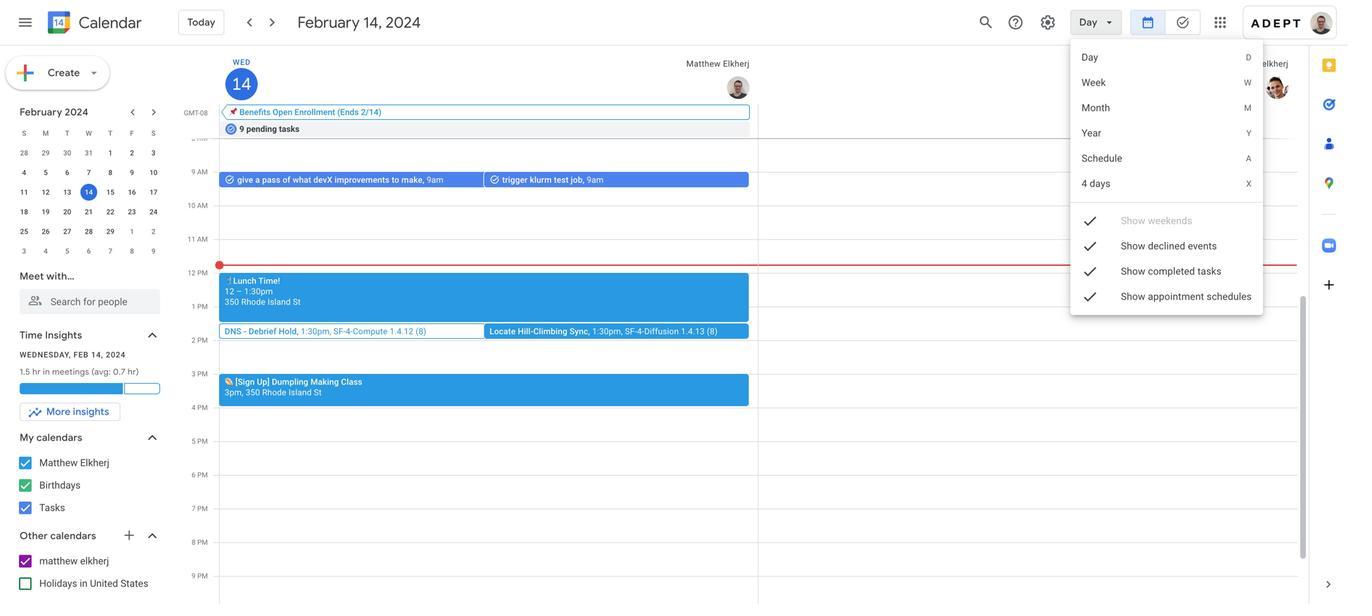 Task type: vqa. For each thing, say whether or not it's contained in the screenshot.


Task type: describe. For each thing, give the bounding box(es) containing it.
row containing 3
[[13, 242, 164, 261]]

2/14)
[[361, 107, 382, 117]]

28 for 28 element
[[85, 228, 93, 236]]

show for show declined events
[[1121, 240, 1145, 252]]

2 pm
[[192, 336, 208, 345]]

(8) for sf-4-diffusion 1.4.13 (8)
[[707, 327, 718, 337]]

27
[[63, 228, 71, 236]]

rhode inside 🍴lunch time! 12 – 1:30pm 350 rhode island st
[[241, 297, 265, 307]]

calendars for my calendars
[[36, 432, 82, 444]]

29 element
[[102, 223, 119, 240]]

4 days menu item
[[1070, 171, 1263, 197]]

29 for 29 element
[[106, 228, 114, 236]]

class
[[341, 377, 362, 387]]

pm for 12 pm
[[197, 269, 208, 277]]

12 inside 🍴lunch time! 12 – 1:30pm 350 rhode island st
[[225, 287, 234, 297]]

row containing 25
[[13, 222, 164, 242]]

14 column header
[[220, 46, 759, 105]]

create
[[48, 67, 80, 79]]

give a pass of what devx improvements to make , 9am
[[237, 175, 444, 185]]

holidays
[[39, 578, 77, 590]]

6 for 6 pm
[[192, 471, 196, 480]]

11 am
[[188, 235, 208, 244]]

[sign
[[235, 377, 255, 387]]

1 horizontal spatial 14,
[[363, 13, 382, 32]]

3 for the 'march 3' element
[[22, 247, 26, 256]]

diffusion
[[644, 327, 679, 337]]

5 pm
[[192, 437, 208, 446]]

7 for 7 pm
[[192, 505, 196, 513]]

(
[[91, 367, 94, 377]]

february 2024 grid
[[13, 124, 164, 261]]

january 28 element
[[16, 145, 33, 161]]

8 up 15 element
[[108, 169, 112, 177]]

devx
[[313, 175, 332, 185]]

add other calendars image
[[122, 529, 136, 543]]

st inside 🥟 [sign up] dumpling making class 3pm , 350 rhode island st
[[314, 388, 322, 398]]

12 pm
[[188, 269, 208, 277]]

14 cell
[[78, 183, 100, 202]]

21 element
[[80, 204, 97, 220]]

19
[[42, 208, 50, 216]]

month menu item
[[1070, 95, 1263, 121]]

other calendars button
[[3, 525, 174, 548]]

1:30pm for locate
[[592, 327, 621, 337]]

sf- for sf-4-diffusion 1.4.13 (8)
[[625, 327, 637, 337]]

10 for 10
[[150, 169, 158, 177]]

appointment
[[1148, 291, 1204, 303]]

12 for 12 pm
[[188, 269, 196, 277]]

gmt-08
[[184, 109, 208, 117]]

1 for 1 pm
[[192, 303, 196, 311]]

events
[[1188, 240, 1217, 252]]

10 for 10 am
[[188, 202, 195, 210]]

give
[[237, 175, 253, 185]]

matthew elkherj inside my calendars 'list'
[[39, 457, 109, 469]]

11 element
[[16, 184, 33, 201]]

check for show completed tasks
[[1082, 263, 1098, 280]]

3 for 3 pm
[[192, 370, 196, 378]]

elkherj inside other calendars list
[[80, 556, 109, 567]]

25
[[20, 228, 28, 236]]

sync
[[570, 327, 588, 337]]

task_alt button
[[1166, 6, 1201, 39]]

2 9am from the left
[[587, 175, 604, 185]]

states
[[120, 578, 148, 590]]

7 for march 7 element
[[108, 247, 112, 256]]

1.4.13
[[681, 327, 705, 337]]

0.7
[[113, 367, 126, 377]]

klurm
[[530, 175, 552, 185]]

march 4 element
[[37, 243, 54, 260]]

2 s from the left
[[151, 129, 156, 138]]

island inside 🥟 [sign up] dumpling making class 3pm , 350 rhode island st
[[289, 388, 312, 398]]

a
[[255, 175, 260, 185]]

march 3 element
[[16, 243, 33, 260]]

cell inside 14 grid
[[219, 105, 758, 138]]

meet
[[20, 270, 44, 283]]

1.5 hr in meetings ( avg: 0.7 hr )
[[20, 367, 139, 377]]

1:30pm for dns
[[301, 327, 330, 337]]

0 horizontal spatial 5
[[44, 169, 48, 177]]

wednesday,
[[20, 351, 71, 360]]

other
[[20, 530, 48, 543]]

matthew elkherj inside 14 grid
[[1226, 59, 1288, 69]]

28 element
[[80, 223, 97, 240]]

february 14, 2024
[[298, 13, 421, 32]]

week
[[1082, 77, 1106, 88]]

pm for 6 pm
[[197, 471, 208, 480]]

350 inside 🥟 [sign up] dumpling making class 3pm , 350 rhode island st
[[246, 388, 260, 398]]

year
[[1082, 127, 1101, 139]]

pm for 9 pm
[[197, 572, 208, 581]]

9 for 9 pending tasks
[[239, 124, 244, 134]]

0 vertical spatial 2024
[[386, 13, 421, 32]]

compute
[[353, 327, 388, 337]]

row containing 4
[[13, 163, 164, 183]]

🥟
[[225, 377, 233, 387]]

26
[[42, 228, 50, 236]]

row containing 28
[[13, 143, 164, 163]]

31
[[85, 149, 93, 157]]

date_range
[[1141, 15, 1155, 29]]

time!
[[258, 276, 280, 286]]

time insights button
[[0, 324, 174, 347]]

17 element
[[145, 184, 162, 201]]

more insights button
[[20, 403, 120, 421]]

my calendars list
[[3, 452, 174, 520]]

february for february 14, 2024
[[298, 13, 360, 32]]

3 pm
[[192, 370, 208, 378]]

create button
[[6, 56, 109, 90]]

pm for 4 pm
[[197, 404, 208, 412]]

settings menu image
[[1039, 14, 1056, 31]]

elkherj inside 14 grid
[[1262, 59, 1288, 69]]

matthew inside other calendars list
[[39, 556, 78, 567]]

birthdays
[[39, 480, 81, 492]]

0 horizontal spatial 14,
[[91, 351, 103, 360]]

open
[[273, 107, 292, 117]]

2 hr from the left
[[128, 367, 136, 377]]

8 for march 8 element
[[130, 247, 134, 256]]

2 for 2 pm
[[192, 336, 196, 345]]

more insights
[[46, 406, 109, 418]]

matthew inside 14 grid
[[1226, 59, 1260, 69]]

days
[[1090, 178, 1110, 190]]

22 element
[[102, 204, 119, 220]]

test
[[554, 175, 569, 185]]

15
[[106, 188, 114, 197]]

of
[[283, 175, 291, 185]]

day button
[[1070, 6, 1122, 39]]

Search for people to meet text field
[[28, 289, 152, 315]]

day inside 'popup button'
[[1079, 16, 1097, 29]]

(8) for sf-4-compute 1.4.12 (8)
[[416, 327, 426, 337]]

1 vertical spatial 2024
[[65, 106, 88, 119]]

5 for march 5 element
[[65, 247, 69, 256]]

matthew elkherj inside 14 column header
[[686, 59, 750, 69]]

tasks for 9 pending tasks
[[279, 124, 300, 134]]

14 grid
[[180, 46, 1309, 605]]

4 for 4 pm
[[192, 404, 196, 412]]

7 pm
[[192, 505, 208, 513]]

avg:
[[94, 367, 111, 377]]

am for 11 am
[[197, 235, 208, 244]]

tasks
[[39, 502, 65, 514]]

0 vertical spatial in
[[43, 367, 50, 377]]

y
[[1246, 128, 1252, 138]]

🍴lunch
[[225, 276, 256, 286]]

, left diffusion
[[621, 327, 623, 337]]

trigger
[[502, 175, 528, 185]]

show completed tasks
[[1121, 266, 1221, 277]]

january 30 element
[[59, 145, 76, 161]]

day inside menu item
[[1082, 52, 1098, 63]]

am for 10 am
[[197, 202, 208, 210]]

with…
[[46, 270, 75, 283]]

5 for 5 pm
[[192, 437, 196, 446]]

24 element
[[145, 204, 162, 220]]

4 down january 28 element
[[22, 169, 26, 177]]

1 t from the left
[[65, 129, 69, 138]]

12 element
[[37, 184, 54, 201]]

completed
[[1148, 266, 1195, 277]]

9 up 16 element
[[130, 169, 134, 177]]

16 element
[[124, 184, 140, 201]]

1 for march 1 element
[[130, 228, 134, 236]]

–
[[236, 287, 242, 297]]

19 element
[[37, 204, 54, 220]]

27 element
[[59, 223, 76, 240]]

january 29 element
[[37, 145, 54, 161]]

tasks for show completed tasks
[[1197, 266, 1221, 277]]

(ends
[[337, 107, 359, 117]]

gmt-
[[184, 109, 200, 117]]

february 2024
[[20, 106, 88, 119]]

4 check checkbox item from the top
[[1070, 284, 1263, 310]]

pm for 5 pm
[[197, 437, 208, 446]]

show for show appointment schedules
[[1121, 291, 1145, 303]]

elkherj inside 14 column header
[[723, 59, 750, 69]]

calendar heading
[[76, 13, 142, 33]]

island inside 🍴lunch time! 12 – 1:30pm 350 rhode island st
[[268, 297, 291, 307]]

show declined events
[[1121, 240, 1217, 252]]

4 pm
[[192, 404, 208, 412]]

schedules
[[1207, 291, 1252, 303]]

9 pm
[[192, 572, 208, 581]]

4- for diffusion
[[637, 327, 644, 337]]

1:30pm inside 🍴lunch time! 12 – 1:30pm 350 rhode island st
[[244, 287, 273, 297]]

wed 14
[[231, 58, 251, 95]]

🥟 [sign up] dumpling making class 3pm , 350 rhode island st
[[225, 377, 362, 398]]

date_range button
[[1130, 6, 1166, 39]]

hill-
[[518, 327, 533, 337]]

insights
[[45, 329, 82, 342]]

wednesday, feb 14, 2024
[[20, 351, 126, 360]]

26 element
[[37, 223, 54, 240]]

pm for 2 pm
[[197, 336, 208, 345]]

pm for 7 pm
[[197, 505, 208, 513]]

feb
[[74, 351, 89, 360]]

4 days
[[1082, 178, 1110, 190]]



Task type: locate. For each thing, give the bounding box(es) containing it.
14 up 21
[[85, 188, 93, 197]]

1 s from the left
[[22, 129, 26, 138]]

4- up class
[[346, 327, 353, 337]]

1 horizontal spatial s
[[151, 129, 156, 138]]

calendars for other calendars
[[50, 530, 96, 543]]

pm for 3 pm
[[197, 370, 208, 378]]

enrollment
[[294, 107, 335, 117]]

350 down [sign
[[246, 388, 260, 398]]

350 down –
[[225, 297, 239, 307]]

25 element
[[16, 223, 33, 240]]

pm up 2 pm
[[197, 303, 208, 311]]

calendars
[[36, 432, 82, 444], [50, 530, 96, 543]]

4 pm from the top
[[197, 370, 208, 378]]

20
[[63, 208, 71, 216]]

29
[[42, 149, 50, 157], [106, 228, 114, 236]]

2 horizontal spatial 6
[[192, 471, 196, 480]]

hr right 0.7
[[128, 367, 136, 377]]

row containing s
[[13, 124, 164, 143]]

hr
[[32, 367, 41, 377], [128, 367, 136, 377]]

row containing 📌 benefits open enrollment (ends 2/14)
[[213, 105, 1309, 138]]

1 vertical spatial 29
[[106, 228, 114, 236]]

2 (8) from the left
[[707, 327, 718, 337]]

14 inside cell
[[85, 188, 93, 197]]

12 for 12
[[42, 188, 50, 197]]

1 down 12 pm
[[192, 303, 196, 311]]

0 vertical spatial 14,
[[363, 13, 382, 32]]

matthew elkherj
[[686, 59, 750, 69], [39, 457, 109, 469]]

, left compute
[[330, 327, 331, 337]]

8 down 7 pm
[[192, 539, 196, 547]]

0 vertical spatial 7
[[87, 169, 91, 177]]

cell
[[219, 105, 758, 138]]

check checkbox item down show completed tasks
[[1070, 284, 1263, 310]]

11 up '18'
[[20, 188, 28, 197]]

pm down 7 pm
[[197, 539, 208, 547]]

pass
[[262, 175, 280, 185]]

week menu item
[[1070, 70, 1263, 95]]

11 down 10 am
[[188, 235, 195, 244]]

3 am from the top
[[197, 202, 208, 210]]

4 inside 14 grid
[[192, 404, 196, 412]]

march 7 element
[[102, 243, 119, 260]]

9
[[239, 124, 244, 134], [191, 168, 195, 176], [130, 169, 134, 177], [152, 247, 156, 256], [192, 572, 196, 581]]

2 horizontal spatial 1
[[192, 303, 196, 311]]

elkherj
[[723, 59, 750, 69], [80, 457, 109, 469]]

row containing 11
[[13, 183, 164, 202]]

m up january 29 element
[[43, 129, 49, 138]]

9am right make
[[427, 175, 444, 185]]

matthew up holidays
[[39, 556, 78, 567]]

matthew up y
[[1226, 59, 1260, 69]]

m inside "menu item"
[[1244, 103, 1252, 113]]

1 (8) from the left
[[416, 327, 426, 337]]

tasks down open
[[279, 124, 300, 134]]

2 inside 14 grid
[[192, 336, 196, 345]]

declined
[[1148, 240, 1185, 252]]

2 horizontal spatial 3
[[192, 370, 196, 378]]

0 vertical spatial 10
[[150, 169, 158, 177]]

0 vertical spatial 14
[[231, 73, 250, 95]]

13 element
[[59, 184, 76, 201]]

5 down 4 pm
[[192, 437, 196, 446]]

pm up 7 pm
[[197, 471, 208, 480]]

0 horizontal spatial 350
[[225, 297, 239, 307]]

pm left 'dns'
[[197, 336, 208, 345]]

, down [sign
[[242, 388, 243, 398]]

8 pm
[[192, 539, 208, 547]]

1 horizontal spatial st
[[314, 388, 322, 398]]

0 vertical spatial 5
[[44, 169, 48, 177]]

08
[[200, 109, 208, 117]]

2 horizontal spatial 1:30pm
[[592, 327, 621, 337]]

0 vertical spatial tasks
[[279, 124, 300, 134]]

0 horizontal spatial 2024
[[65, 106, 88, 119]]

w inside menu item
[[1244, 78, 1252, 88]]

cell containing 📌 benefits open enrollment (ends 2/14)
[[219, 105, 758, 138]]

1:30pm right hold
[[301, 327, 330, 337]]

6 pm
[[192, 471, 208, 480]]

insights
[[73, 406, 109, 418]]

calendar element
[[45, 8, 142, 39]]

9 down march 2 element
[[152, 247, 156, 256]]

m for s
[[43, 129, 49, 138]]

march 9 element
[[145, 243, 162, 260]]

march 6 element
[[80, 243, 97, 260]]

check for show weekends
[[1082, 213, 1098, 230]]

m inside february 2024 grid
[[43, 129, 49, 138]]

check checkbox item up show completed tasks
[[1070, 234, 1263, 259]]

1 vertical spatial 5
[[65, 247, 69, 256]]

(8) right 1.4.12
[[416, 327, 426, 337]]

0 horizontal spatial february
[[20, 106, 62, 119]]

9 pm from the top
[[197, 539, 208, 547]]

1 9am from the left
[[427, 175, 444, 185]]

1 vertical spatial 350
[[246, 388, 260, 398]]

february for february 2024
[[20, 106, 62, 119]]

5 down '27' element
[[65, 247, 69, 256]]

1 horizontal spatial 6
[[87, 247, 91, 256]]

6 inside 14 grid
[[192, 471, 196, 480]]

pm up 1 pm
[[197, 269, 208, 277]]

tasks
[[279, 124, 300, 134], [1197, 266, 1221, 277]]

3 pm from the top
[[197, 336, 208, 345]]

dns
[[225, 327, 241, 337]]

10
[[150, 169, 158, 177], [188, 202, 195, 210]]

7 down january 31 element
[[87, 169, 91, 177]]

5 inside 14 grid
[[192, 437, 196, 446]]

march 1 element
[[124, 223, 140, 240]]

check checkbox item up declined
[[1070, 209, 1263, 234]]

pm left 🥟
[[197, 370, 208, 378]]

8 for 8 pm
[[192, 539, 196, 547]]

1 4- from the left
[[346, 327, 353, 337]]

0 vertical spatial st
[[293, 297, 301, 307]]

1 vertical spatial 10
[[188, 202, 195, 210]]

1 check checkbox item from the top
[[1070, 209, 1263, 234]]

row group
[[13, 143, 164, 261]]

1 vertical spatial matthew
[[39, 457, 78, 469]]

9 down 8 pm
[[192, 572, 196, 581]]

1.4.12
[[390, 327, 414, 337]]

locate
[[490, 327, 516, 337]]

-
[[244, 327, 246, 337]]

2 inside march 2 element
[[152, 228, 156, 236]]

📌 benefits open enrollment (ends 2/14) button
[[219, 105, 750, 120]]

0 vertical spatial 350
[[225, 297, 239, 307]]

calendar
[[79, 13, 142, 33]]

1 vertical spatial 3
[[22, 247, 26, 256]]

tab list
[[1310, 46, 1348, 565]]

)
[[136, 367, 139, 377]]

m up y
[[1244, 103, 1252, 113]]

check for show appointment schedules
[[1082, 289, 1098, 305]]

2 vertical spatial 6
[[192, 471, 196, 480]]

8 down "gmt-"
[[191, 134, 195, 143]]

29 for january 29 element
[[42, 149, 50, 157]]

time
[[20, 329, 43, 342]]

0 vertical spatial 2
[[130, 149, 134, 157]]

1 horizontal spatial w
[[1244, 78, 1252, 88]]

1 horizontal spatial 14
[[231, 73, 250, 95]]

0 horizontal spatial 1
[[108, 149, 112, 157]]

row containing 18
[[13, 202, 164, 222]]

0 horizontal spatial s
[[22, 129, 26, 138]]

1 horizontal spatial elkherj
[[723, 59, 750, 69]]

month
[[1082, 102, 1110, 114]]

12 inside row
[[42, 188, 50, 197]]

menu containing check
[[1070, 39, 1263, 315]]

island down dumpling
[[289, 388, 312, 398]]

0 horizontal spatial tasks
[[279, 124, 300, 134]]

w inside february 2024 grid
[[86, 129, 92, 138]]

day right settings menu image
[[1079, 16, 1097, 29]]

row
[[213, 105, 1309, 138], [13, 124, 164, 143], [13, 143, 164, 163], [13, 163, 164, 183], [13, 183, 164, 202], [13, 202, 164, 222], [13, 222, 164, 242], [13, 242, 164, 261]]

7 pm from the top
[[197, 471, 208, 480]]

1 vertical spatial w
[[86, 129, 92, 138]]

1:30pm down time!
[[244, 287, 273, 297]]

0 horizontal spatial 10
[[150, 169, 158, 177]]

calendars down tasks
[[50, 530, 96, 543]]

other calendars list
[[3, 550, 174, 595]]

, right climbing
[[588, 327, 590, 337]]

0 horizontal spatial 2
[[130, 149, 134, 157]]

7 inside 14 grid
[[192, 505, 196, 513]]

📌 benefits open enrollment (ends 2/14)
[[229, 107, 382, 117]]

28
[[20, 149, 28, 157], [85, 228, 93, 236]]

10 inside row
[[150, 169, 158, 177]]

dns - debrief hold , 1:30pm , sf-4-compute 1.4.12 (8)
[[225, 327, 426, 337]]

2 sf- from the left
[[625, 327, 637, 337]]

holidays in united states
[[39, 578, 148, 590]]

0 horizontal spatial matthew
[[39, 556, 78, 567]]

matthew elkherj inside other calendars list
[[39, 556, 109, 567]]

0 vertical spatial elkherj
[[1262, 59, 1288, 69]]

pm down 8 pm
[[197, 572, 208, 581]]

9 for 9 pm
[[192, 572, 196, 581]]

1 horizontal spatial 1:30pm
[[301, 327, 330, 337]]

12 left –
[[225, 287, 234, 297]]

29 down 22
[[106, 228, 114, 236]]

show left appointment
[[1121, 291, 1145, 303]]

3 inside 14 grid
[[192, 370, 196, 378]]

3 down 25 element
[[22, 247, 26, 256]]

elkherj
[[1262, 59, 1288, 69], [80, 556, 109, 567]]

22
[[106, 208, 114, 216]]

0 horizontal spatial 9am
[[427, 175, 444, 185]]

28 left january 29 element
[[20, 149, 28, 157]]

pm for 1 pm
[[197, 303, 208, 311]]

1 check from the top
[[1082, 213, 1098, 230]]

0 horizontal spatial 12
[[42, 188, 50, 197]]

14 inside the wed 14
[[231, 73, 250, 95]]

3 up 10 element
[[152, 149, 156, 157]]

1 vertical spatial elkherj
[[80, 556, 109, 567]]

0 vertical spatial 3
[[152, 149, 156, 157]]

,
[[423, 175, 424, 185], [583, 175, 585, 185], [297, 327, 299, 337], [330, 327, 331, 337], [588, 327, 590, 337], [621, 327, 623, 337], [242, 388, 243, 398]]

today
[[187, 16, 215, 29]]

matthew
[[1226, 59, 1260, 69], [39, 556, 78, 567]]

meet with…
[[20, 270, 75, 283]]

check checkbox item
[[1070, 209, 1263, 234], [1070, 234, 1263, 259], [1070, 259, 1263, 284], [1070, 284, 1263, 310]]

0 vertical spatial 11
[[20, 188, 28, 197]]

st inside 🍴lunch time! 12 – 1:30pm 350 rhode island st
[[293, 297, 301, 307]]

1 vertical spatial 14
[[85, 188, 93, 197]]

2 check from the top
[[1082, 238, 1098, 255]]

, right test
[[583, 175, 585, 185]]

march 8 element
[[124, 243, 140, 260]]

day menu item
[[1070, 45, 1263, 70]]

1:30pm
[[244, 287, 273, 297], [301, 327, 330, 337], [592, 327, 621, 337]]

show for show weekends
[[1121, 215, 1145, 227]]

weekends
[[1148, 215, 1192, 227]]

show
[[1121, 215, 1145, 227], [1121, 240, 1145, 252], [1121, 266, 1145, 277], [1121, 291, 1145, 303]]

7 down 29 element
[[108, 247, 112, 256]]

16
[[128, 188, 136, 197]]

0 horizontal spatial matthew elkherj
[[39, 556, 109, 567]]

📌
[[229, 107, 237, 117]]

2 horizontal spatial 2024
[[386, 13, 421, 32]]

w up january 31 element
[[86, 129, 92, 138]]

14, today element
[[80, 184, 97, 201]]

1:30pm right sync
[[592, 327, 621, 337]]

3 show from the top
[[1121, 266, 1145, 277]]

6 up 7 pm
[[192, 471, 196, 480]]

2 t from the left
[[108, 129, 113, 138]]

1 horizontal spatial matthew elkherj
[[1226, 59, 1288, 69]]

2024
[[386, 13, 421, 32], [65, 106, 88, 119], [106, 351, 126, 360]]

350 inside 🍴lunch time! 12 – 1:30pm 350 rhode island st
[[225, 297, 239, 307]]

united
[[90, 578, 118, 590]]

3 check checkbox item from the top
[[1070, 259, 1263, 284]]

6 for march 6 element
[[87, 247, 91, 256]]

1 pm from the top
[[197, 269, 208, 277]]

show left weekends
[[1121, 215, 1145, 227]]

5 pm from the top
[[197, 404, 208, 412]]

2 show from the top
[[1121, 240, 1145, 252]]

28 for january 28 element
[[20, 149, 28, 157]]

my
[[20, 432, 34, 444]]

march 5 element
[[59, 243, 76, 260]]

4 left days
[[1082, 178, 1087, 190]]

am down 9 am
[[197, 202, 208, 210]]

m
[[1244, 103, 1252, 113], [43, 129, 49, 138]]

1 inside grid
[[192, 303, 196, 311]]

11 for 11
[[20, 188, 28, 197]]

row inside 14 grid
[[213, 105, 1309, 138]]

9am right job at the top of the page
[[587, 175, 604, 185]]

1 horizontal spatial 1
[[130, 228, 134, 236]]

am for 9 am
[[197, 168, 208, 176]]

18 element
[[16, 204, 33, 220]]

9 am
[[191, 168, 208, 176]]

island down time!
[[268, 297, 291, 307]]

pm down 3 pm
[[197, 404, 208, 412]]

0 vertical spatial matthew
[[1226, 59, 1260, 69]]

3 inside the 'march 3' element
[[22, 247, 26, 256]]

a
[[1246, 154, 1252, 164]]

in down wednesday,
[[43, 367, 50, 377]]

4 inside 4 days menu item
[[1082, 178, 1087, 190]]

january 31 element
[[80, 145, 97, 161]]

1 horizontal spatial 11
[[188, 235, 195, 244]]

1 am from the top
[[197, 134, 208, 143]]

1 vertical spatial 6
[[87, 247, 91, 256]]

1 vertical spatial rhode
[[262, 388, 286, 398]]

main drawer image
[[17, 14, 34, 31]]

0 horizontal spatial hr
[[32, 367, 41, 377]]

10 element
[[145, 164, 162, 181]]

check checkbox item down declined
[[1070, 259, 1263, 284]]

, right to
[[423, 175, 424, 185]]

s right f
[[151, 129, 156, 138]]

1 horizontal spatial 2024
[[106, 351, 126, 360]]

8 pm from the top
[[197, 505, 208, 513]]

0 horizontal spatial matthew elkherj
[[39, 457, 109, 469]]

11 inside 14 grid
[[188, 235, 195, 244]]

1 vertical spatial 14,
[[91, 351, 103, 360]]

0 vertical spatial 1
[[108, 149, 112, 157]]

m for month
[[1244, 103, 1252, 113]]

pending
[[246, 124, 277, 134]]

tasks down events
[[1197, 266, 1221, 277]]

7 inside march 7 element
[[108, 247, 112, 256]]

2 vertical spatial 1
[[192, 303, 196, 311]]

0 horizontal spatial 3
[[22, 247, 26, 256]]

9 inside button
[[239, 124, 244, 134]]

more
[[46, 406, 70, 418]]

0 vertical spatial 6
[[65, 169, 69, 177]]

locate hill-climbing sync , 1:30pm , sf-4-diffusion 1.4.13 (8)
[[490, 327, 718, 337]]

w down d
[[1244, 78, 1252, 88]]

9 for the march 9 element
[[152, 247, 156, 256]]

1 vertical spatial 1
[[130, 228, 134, 236]]

2 am from the top
[[197, 168, 208, 176]]

improvements
[[335, 175, 390, 185]]

10 pm from the top
[[197, 572, 208, 581]]

1 horizontal spatial matthew
[[1226, 59, 1260, 69]]

march 2 element
[[145, 223, 162, 240]]

pm for 8 pm
[[197, 539, 208, 547]]

0 horizontal spatial sf-
[[333, 327, 346, 337]]

make
[[402, 175, 423, 185]]

dumpling
[[272, 377, 308, 387]]

2 down f
[[130, 149, 134, 157]]

in inside other calendars list
[[80, 578, 87, 590]]

rhode down –
[[241, 297, 265, 307]]

row group containing 28
[[13, 143, 164, 261]]

0 vertical spatial island
[[268, 297, 291, 307]]

23 element
[[124, 204, 140, 220]]

6 down 28 element
[[87, 247, 91, 256]]

1 horizontal spatial february
[[298, 13, 360, 32]]

matthew elkherj up holidays
[[39, 556, 109, 567]]

15 element
[[102, 184, 119, 201]]

1 horizontal spatial 5
[[65, 247, 69, 256]]

1 vertical spatial 2
[[152, 228, 156, 236]]

24
[[150, 208, 158, 216]]

Meet with… search field
[[0, 264, 174, 315]]

elkherj up holidays in united states
[[80, 556, 109, 567]]

st
[[293, 297, 301, 307], [314, 388, 322, 398]]

12 down "11 am" at the top left of page
[[188, 269, 196, 277]]

rhode inside 🥟 [sign up] dumpling making class 3pm , 350 rhode island st
[[262, 388, 286, 398]]

wednesday, february 14, today element
[[225, 68, 258, 100]]

🍴lunch time! 12 – 1:30pm 350 rhode island st
[[225, 276, 301, 307]]

6 pm from the top
[[197, 437, 208, 446]]

am for 8 am
[[197, 134, 208, 143]]

8 for 8 am
[[191, 134, 195, 143]]

4-
[[346, 327, 353, 337], [637, 327, 644, 337]]

day up 'week'
[[1082, 52, 1098, 63]]

2 vertical spatial 12
[[225, 287, 234, 297]]

4 down 3 pm
[[192, 404, 196, 412]]

0 vertical spatial matthew elkherj
[[686, 59, 750, 69]]

2 vertical spatial 2
[[192, 336, 196, 345]]

1 vertical spatial 7
[[108, 247, 112, 256]]

menu
[[1070, 39, 1263, 315]]

sf- for sf-4-compute 1.4.12 (8)
[[333, 327, 346, 337]]

0 horizontal spatial elkherj
[[80, 556, 109, 567]]

1 show from the top
[[1121, 215, 1145, 227]]

t up "january 30" element on the top left
[[65, 129, 69, 138]]

3 check from the top
[[1082, 263, 1098, 280]]

4 for 4 days
[[1082, 178, 1087, 190]]

s
[[22, 129, 26, 138], [151, 129, 156, 138]]

14 down wed
[[231, 73, 250, 95]]

1 sf- from the left
[[333, 327, 346, 337]]

2 vertical spatial 7
[[192, 505, 196, 513]]

calendars down more
[[36, 432, 82, 444]]

1 vertical spatial february
[[20, 106, 62, 119]]

matthew inside my calendars 'list'
[[39, 457, 78, 469]]

schedule menu item
[[1070, 146, 1263, 171]]

2 vertical spatial 2024
[[106, 351, 126, 360]]

sf- left compute
[[333, 327, 346, 337]]

tasks inside menu
[[1197, 266, 1221, 277]]

1 horizontal spatial matthew elkherj
[[686, 59, 750, 69]]

0 vertical spatial m
[[1244, 103, 1252, 113]]

my calendars
[[20, 432, 82, 444]]

0 horizontal spatial 7
[[87, 169, 91, 177]]

18
[[20, 208, 28, 216]]

, inside 🥟 [sign up] dumpling making class 3pm , 350 rhode island st
[[242, 388, 243, 398]]

12
[[42, 188, 50, 197], [188, 269, 196, 277], [225, 287, 234, 297]]

1 down "23" element
[[130, 228, 134, 236]]

0 vertical spatial 28
[[20, 149, 28, 157]]

6 down "january 30" element on the top left
[[65, 169, 69, 177]]

am up 12 pm
[[197, 235, 208, 244]]

1 horizontal spatial (8)
[[707, 327, 718, 337]]

1 horizontal spatial 10
[[188, 202, 195, 210]]

0 vertical spatial rhode
[[241, 297, 265, 307]]

pm up 8 pm
[[197, 505, 208, 513]]

matthew elkherj up y
[[1226, 59, 1288, 69]]

28 down 21
[[85, 228, 93, 236]]

9 up 10 am
[[191, 168, 195, 176]]

1 horizontal spatial 3
[[152, 149, 156, 157]]

4 show from the top
[[1121, 291, 1145, 303]]

hr right 1.5
[[32, 367, 41, 377]]

x
[[1246, 179, 1252, 189]]

4 check from the top
[[1082, 289, 1098, 305]]

matthew inside 14 column header
[[686, 59, 721, 69]]

0 horizontal spatial t
[[65, 129, 69, 138]]

show for show completed tasks
[[1121, 266, 1145, 277]]

11 inside row
[[20, 188, 28, 197]]

rhode down up]
[[262, 388, 286, 398]]

0 vertical spatial day
[[1079, 16, 1097, 29]]

calendars inside dropdown button
[[36, 432, 82, 444]]

0 vertical spatial elkherj
[[723, 59, 750, 69]]

4 for march 4 element
[[44, 247, 48, 256]]

today button
[[178, 6, 224, 39]]

schedule
[[1082, 153, 1122, 164]]

calendars inside dropdown button
[[50, 530, 96, 543]]

, right debrief
[[297, 327, 299, 337]]

check for show declined events
[[1082, 238, 1098, 255]]

in
[[43, 367, 50, 377], [80, 578, 87, 590]]

sf- left diffusion
[[625, 327, 637, 337]]

0 horizontal spatial 11
[[20, 188, 28, 197]]

am down 08
[[197, 134, 208, 143]]

elkherj inside my calendars 'list'
[[80, 457, 109, 469]]

10 up "11 am" at the top left of page
[[188, 202, 195, 210]]

4 am from the top
[[197, 235, 208, 244]]

13
[[63, 188, 71, 197]]

st up hold
[[293, 297, 301, 307]]

5 down january 29 element
[[44, 169, 48, 177]]

s up january 28 element
[[22, 129, 26, 138]]

0 horizontal spatial 28
[[20, 149, 28, 157]]

0 horizontal spatial w
[[86, 129, 92, 138]]

4- for compute
[[346, 327, 353, 337]]

year menu item
[[1070, 121, 1263, 146]]

0 horizontal spatial 1:30pm
[[244, 287, 273, 297]]

my calendars button
[[3, 427, 174, 449]]

in left united
[[80, 578, 87, 590]]

2 down 24 element
[[152, 228, 156, 236]]

7
[[87, 169, 91, 177], [108, 247, 112, 256], [192, 505, 196, 513]]

0 horizontal spatial 4-
[[346, 327, 353, 337]]

show left declined
[[1121, 240, 1145, 252]]

9 for 9 am
[[191, 168, 195, 176]]

1 hr from the left
[[32, 367, 41, 377]]

2 4- from the left
[[637, 327, 644, 337]]

2 horizontal spatial 12
[[225, 287, 234, 297]]

10 inside 14 grid
[[188, 202, 195, 210]]

1 vertical spatial matthew elkherj
[[39, 457, 109, 469]]

2 check checkbox item from the top
[[1070, 234, 1263, 259]]

tasks inside button
[[279, 124, 300, 134]]

1 horizontal spatial 12
[[188, 269, 196, 277]]

2 pm from the top
[[197, 303, 208, 311]]

9 left pending
[[239, 124, 244, 134]]

1 vertical spatial 11
[[188, 235, 195, 244]]

am
[[197, 134, 208, 143], [197, 168, 208, 176], [197, 202, 208, 210], [197, 235, 208, 244]]

4 inside march 4 element
[[44, 247, 48, 256]]

t left f
[[108, 129, 113, 138]]

pm
[[197, 269, 208, 277], [197, 303, 208, 311], [197, 336, 208, 345], [197, 370, 208, 378], [197, 404, 208, 412], [197, 437, 208, 446], [197, 471, 208, 480], [197, 505, 208, 513], [197, 539, 208, 547], [197, 572, 208, 581]]

1 vertical spatial 28
[[85, 228, 93, 236]]

11 for 11 am
[[188, 235, 195, 244]]

hold
[[279, 327, 297, 337]]

2 for march 2 element
[[152, 228, 156, 236]]

4- left 1.4.13
[[637, 327, 644, 337]]

14,
[[363, 13, 382, 32], [91, 351, 103, 360]]

10 am
[[188, 202, 208, 210]]

1 horizontal spatial 28
[[85, 228, 93, 236]]

20 element
[[59, 204, 76, 220]]



